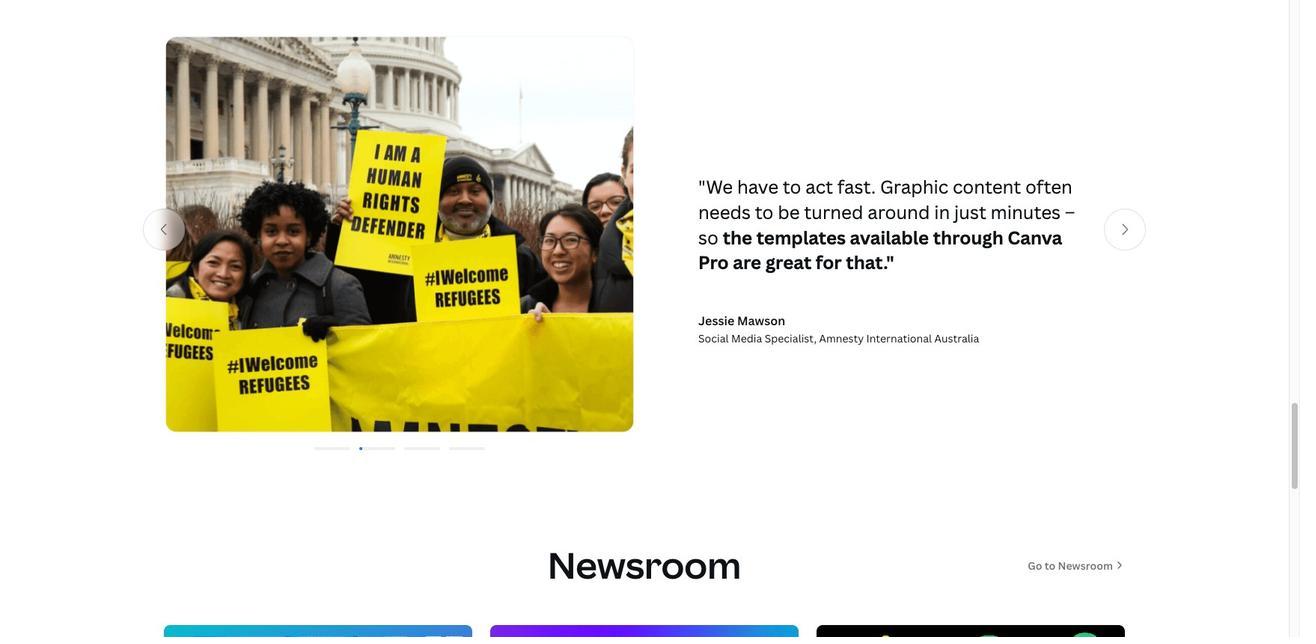 Task type: locate. For each thing, give the bounding box(es) containing it.
canva
[[1008, 225, 1063, 250]]

act
[[806, 175, 833, 199]]

jessie
[[699, 313, 735, 329]]

just
[[955, 200, 987, 225]]

are
[[733, 250, 762, 275]]

to up be
[[783, 175, 802, 199]]

1 horizontal spatial newsroom
[[1058, 559, 1113, 573]]

be
[[778, 200, 800, 225]]

2 horizontal spatial to
[[1045, 559, 1056, 573]]

so
[[699, 225, 719, 250]]

content
[[953, 175, 1022, 199]]

0 horizontal spatial newsroom
[[548, 542, 741, 590]]

to
[[783, 175, 802, 199], [755, 200, 774, 225], [1045, 559, 1056, 573]]

minutes
[[991, 200, 1061, 225]]

newsroom
[[548, 542, 741, 590], [1058, 559, 1113, 573]]

go to newsroom
[[1028, 559, 1113, 573]]

have
[[738, 175, 779, 199]]

to left be
[[755, 200, 774, 225]]

turned
[[804, 200, 864, 225]]

to right go
[[1045, 559, 1056, 573]]

–
[[1065, 200, 1076, 225]]



Task type: describe. For each thing, give the bounding box(es) containing it.
around
[[868, 200, 930, 225]]

the
[[723, 225, 753, 250]]

in
[[935, 200, 950, 225]]

specialist,
[[765, 332, 817, 346]]

graphic
[[881, 175, 949, 199]]

go
[[1028, 559, 1043, 573]]

international
[[867, 332, 932, 346]]

social
[[699, 332, 729, 346]]

that."
[[846, 250, 895, 275]]

mawson
[[738, 313, 786, 329]]

"we have to act fast. graphic content often needs to be turned around in just minutes – so
[[699, 175, 1076, 250]]

pro
[[699, 250, 729, 275]]

often
[[1026, 175, 1073, 199]]

jessie mawson social media specialist, amnesty international australia
[[699, 313, 980, 346]]

amnesty
[[820, 332, 864, 346]]

1 horizontal spatial to
[[783, 175, 802, 199]]

through
[[934, 225, 1004, 250]]

the templates available through canva pro are great for that."
[[699, 225, 1063, 275]]

"we
[[699, 175, 733, 199]]

fast.
[[838, 175, 876, 199]]

australia
[[935, 332, 980, 346]]

great
[[766, 250, 812, 275]]

go to newsroom link
[[1028, 558, 1125, 574]]

templates
[[757, 225, 846, 250]]

0 horizontal spatial to
[[755, 200, 774, 225]]

for
[[816, 250, 842, 275]]

media
[[732, 332, 762, 346]]

needs
[[699, 200, 751, 225]]

available
[[850, 225, 929, 250]]



Task type: vqa. For each thing, say whether or not it's contained in the screenshot.
Graphic
yes



